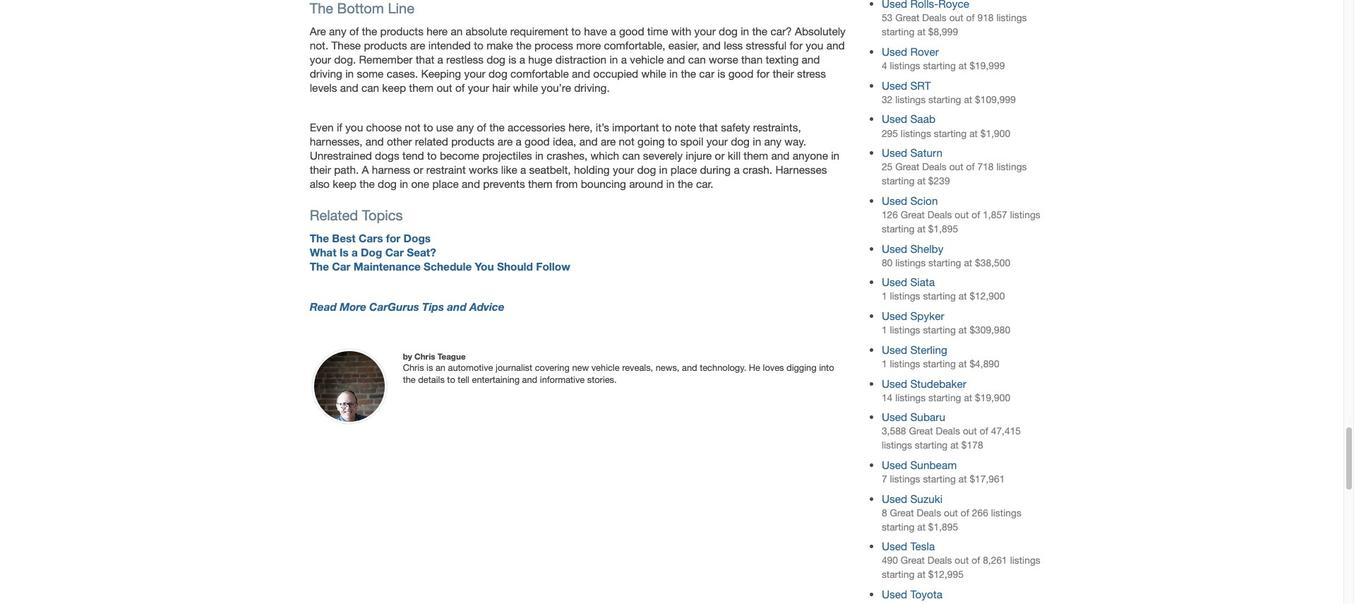 Task type: vqa. For each thing, say whether or not it's contained in the screenshot.
13th Used from the top
yes



Task type: describe. For each thing, give the bounding box(es) containing it.
advice
[[470, 300, 505, 313]]

the down requirement
[[516, 39, 532, 52]]

deals for used tesla
[[928, 555, 953, 566]]

used for used siata 1 listings starting at $12,900
[[882, 276, 908, 289]]

their inside 'are any of the products here an absolute requirement to have a good time with your dog in the car? absolutely not. these products are intended to make the process more comfortable, easier, and less stressful for you and your dog. remember that a restless dog is a huge distraction in a vehicle and can worse than texting and driving in some cases. keeping your dog comfortable and occupied while in the car is good for their stress levels and can keep them out of your hair while you're driving.'
[[773, 67, 795, 80]]

to inside by chris teague chris is an automotive journalist covering new vehicle reveals, news, and technology. he loves digging into the details to tell entertaining and informative stories.
[[447, 374, 456, 385]]

are
[[310, 25, 326, 37]]

starting inside 126 great deals out of 1,857 listings starting at
[[882, 223, 915, 235]]

that inside 'are any of the products here an absolute requirement to have a good time with your dog in the car? absolutely not. these products are intended to make the process more comfortable, easier, and less stressful for you and your dog. remember that a restless dog is a huge distraction in a vehicle and can worse than texting and driving in some cases. keeping your dog comfortable and occupied while in the car is good for their stress levels and can keep them out of your hair while you're driving.'
[[416, 53, 435, 66]]

$1,895 for used scion
[[929, 223, 959, 235]]

read
[[310, 300, 337, 313]]

any inside 'are any of the products here an absolute requirement to have a good time with your dog in the car? absolutely not. these products are intended to make the process more comfortable, easier, and less stressful for you and your dog. remember that a restless dog is a huge distraction in a vehicle and can worse than texting and driving in some cases. keeping your dog comfortable and occupied while in the car is good for their stress levels and can keep them out of your hair while you're driving.'
[[329, 25, 347, 37]]

1 vertical spatial any
[[457, 121, 474, 134]]

used for used scion
[[882, 194, 908, 207]]

in left one
[[400, 178, 408, 190]]

266
[[973, 507, 989, 518]]

in right anyone
[[832, 149, 840, 162]]

that inside even if you choose not to use any of the accessories here, it's important to note that safety restraints, harnesses, and other related products are a good idea, and are not going to spoil your dog in any way. unrestrained dogs tend to become projectiles in crashes, which can severely injure or kill them and anyone in their path. a harness or restraint works like a seatbelt, holding your dog in place during a crash. harnesses also keep the dog in one place and prevents them from bouncing around in the car.
[[700, 121, 718, 134]]

during
[[700, 163, 731, 176]]

around
[[630, 178, 664, 190]]

listings inside '8 great deals out of 266 listings starting at'
[[992, 507, 1022, 518]]

the inside by chris teague chris is an automotive journalist covering new vehicle reveals, news, and technology. he loves digging into the details to tell entertaining and informative stories.
[[403, 374, 416, 385]]

cars
[[359, 232, 383, 245]]

tell
[[458, 374, 470, 385]]

in down restraints,
[[753, 135, 762, 148]]

works
[[469, 163, 498, 176]]

texting
[[766, 53, 799, 66]]

at inside the used studebaker 14 listings starting at $19,900
[[965, 392, 973, 403]]

0 horizontal spatial place
[[433, 178, 459, 190]]

less
[[724, 39, 743, 52]]

and right tips
[[447, 300, 467, 313]]

used suzuki
[[882, 492, 943, 505]]

their inside even if you choose not to use any of the accessories here, it's important to note that safety restraints, harnesses, and other related products are a good idea, and are not going to spoil your dog in any way. unrestrained dogs tend to become projectiles in crashes, which can severely injure or kill them and anyone in their path. a harness or restraint works like a seatbelt, holding your dog in place during a crash. harnesses also keep the dog in one place and prevents them from bouncing around in the car.
[[310, 163, 331, 176]]

used for used shelby 80 listings starting at $38,500
[[882, 242, 908, 255]]

dog down "safety"
[[731, 135, 750, 148]]

journalist
[[496, 363, 533, 373]]

the up projectiles
[[490, 121, 505, 134]]

deals for used scion
[[928, 209, 953, 220]]

0 vertical spatial can
[[689, 53, 706, 66]]

bouncing
[[581, 178, 627, 190]]

and down "choose"
[[366, 135, 384, 148]]

and up the stress
[[802, 53, 821, 66]]

and down journalist
[[522, 374, 538, 385]]

$1,900
[[981, 128, 1011, 139]]

of for 25 great deals out of 718 listings starting at
[[967, 161, 975, 173]]

at inside used rover 4 listings starting at $19,999
[[959, 60, 967, 71]]

used rover 4 listings starting at $19,999
[[882, 45, 1006, 71]]

the up stressful
[[753, 25, 768, 37]]

the best cars for dogs link
[[310, 232, 431, 245]]

and down works
[[462, 178, 480, 190]]

crash.
[[743, 163, 773, 176]]

shelby
[[911, 242, 944, 255]]

safety
[[721, 121, 751, 134]]

harness
[[372, 163, 411, 176]]

used saturn
[[882, 146, 943, 159]]

entertaining
[[472, 374, 520, 385]]

a right the like
[[521, 163, 527, 176]]

them inside 'are any of the products here an absolute requirement to have a good time with your dog in the car? absolutely not. these products are intended to make the process more comfortable, easier, and less stressful for you and your dog. remember that a restless dog is a huge distraction in a vehicle and can worse than texting and driving in some cases. keeping your dog comfortable and occupied while in the car is good for their stress levels and can keep them out of your hair while you're driving.'
[[409, 81, 434, 94]]

and down here,
[[580, 135, 598, 148]]

1 the from the top
[[310, 232, 329, 245]]

your down restless
[[464, 67, 486, 80]]

at inside used shelby 80 listings starting at $38,500
[[965, 257, 973, 268]]

at inside the 490 great deals out of 8,261 listings starting at
[[918, 569, 926, 580]]

8 great deals out of 266 listings starting at
[[882, 507, 1022, 532]]

best
[[332, 232, 356, 245]]

what
[[310, 246, 337, 259]]

0 vertical spatial for
[[790, 39, 803, 52]]

in down the severely
[[659, 163, 668, 176]]

of for 490 great deals out of 8,261 listings starting at
[[972, 555, 981, 566]]

out for used tesla
[[955, 555, 970, 566]]

is
[[340, 246, 349, 259]]

tips
[[423, 300, 444, 313]]

in up 'less'
[[741, 25, 750, 37]]

and down absolutely
[[827, 39, 845, 52]]

tesla
[[911, 540, 935, 553]]

490 great deals out of 8,261 listings starting at
[[882, 555, 1041, 580]]

used subaru
[[882, 411, 946, 423]]

schedule
[[424, 260, 472, 273]]

dog up around at the top left of the page
[[638, 163, 656, 176]]

used suzuki link
[[882, 492, 943, 505]]

your down which
[[613, 163, 635, 176]]

of down keeping
[[456, 81, 465, 94]]

1,857
[[983, 209, 1008, 220]]

deals for used suzuki
[[917, 507, 942, 518]]

1 vertical spatial them
[[744, 149, 769, 162]]

scion
[[911, 194, 938, 207]]

used tesla
[[882, 540, 935, 553]]

cases.
[[387, 67, 418, 80]]

out inside 'are any of the products here an absolute requirement to have a good time with your dog in the car? absolutely not. these products are intended to make the process more comfortable, easier, and less stressful for you and your dog. remember that a restless dog is a huge distraction in a vehicle and can worse than texting and driving in some cases. keeping your dog comfortable and occupied while in the car is good for their stress levels and can keep them out of your hair while you're driving.'
[[437, 81, 453, 94]]

he
[[749, 363, 761, 373]]

spoil
[[681, 135, 704, 148]]

comfortable,
[[604, 39, 666, 52]]

automotive
[[448, 363, 493, 373]]

dog up 'less'
[[719, 25, 738, 37]]

8
[[882, 507, 888, 518]]

1 for used spyker
[[882, 324, 888, 336]]

by chris teague chris is an automotive journalist covering new vehicle reveals, news, and technology. he loves digging into the details to tell entertaining and informative stories.
[[403, 352, 835, 385]]

and right news,
[[682, 363, 698, 373]]

great for tesla
[[901, 555, 925, 566]]

anyone
[[793, 149, 829, 162]]

of for 3,588 great deals out of 47,415 listings starting at
[[980, 425, 989, 437]]

to up related
[[424, 121, 433, 134]]

going
[[638, 135, 665, 148]]

related
[[310, 207, 358, 224]]

new
[[572, 363, 589, 373]]

295
[[882, 128, 899, 139]]

listings inside 'used sunbeam 7 listings starting at $17,961'
[[890, 473, 921, 485]]

and down easier,
[[667, 53, 686, 66]]

for inside the best cars for dogs what is a dog car seat? the car maintenance schedule you should follow
[[386, 232, 401, 245]]

accessories
[[508, 121, 566, 134]]

and down distraction
[[572, 67, 591, 80]]

out for used scion
[[955, 209, 970, 220]]

requirement
[[511, 25, 569, 37]]

here
[[427, 25, 448, 37]]

an inside by chris teague chris is an automotive journalist covering new vehicle reveals, news, and technology. he loves digging into the details to tell entertaining and informative stories.
[[436, 363, 446, 373]]

the car maintenance schedule you should follow link
[[310, 260, 571, 273]]

a down kill
[[734, 163, 740, 176]]

to left note
[[662, 121, 672, 134]]

great for scion
[[901, 209, 925, 220]]

25 great deals out of 718 listings starting at
[[882, 161, 1028, 187]]

starting inside the 25 great deals out of 718 listings starting at
[[882, 175, 915, 187]]

great inside 53 great deals out of 918 listings starting at
[[896, 12, 920, 24]]

your right with
[[695, 25, 716, 37]]

in down easier,
[[670, 67, 678, 80]]

used subaru link
[[882, 411, 946, 423]]

listings inside 'used siata 1 listings starting at $12,900'
[[890, 291, 921, 302]]

0 horizontal spatial not
[[405, 121, 421, 134]]

holding
[[574, 163, 610, 176]]

0 vertical spatial chris
[[415, 352, 435, 361]]

starting inside the 490 great deals out of 8,261 listings starting at
[[882, 569, 915, 580]]

out for used saturn
[[950, 161, 964, 173]]

restraint
[[427, 163, 466, 176]]

$38,500
[[976, 257, 1011, 268]]

starting inside used saab 295 listings starting at $1,900
[[934, 128, 967, 139]]

used shelby link
[[882, 242, 944, 255]]

to down related
[[427, 149, 437, 162]]

in right around at the top left of the page
[[667, 178, 675, 190]]

dog.
[[334, 53, 356, 66]]

vehicle inside by chris teague chris is an automotive journalist covering new vehicle reveals, news, and technology. he loves digging into the details to tell entertaining and informative stories.
[[592, 363, 620, 373]]

listings inside 3,588 great deals out of 47,415 listings starting at
[[882, 440, 913, 451]]

huge
[[529, 53, 553, 66]]

your up kill
[[707, 135, 728, 148]]

loves
[[763, 363, 784, 373]]

1 horizontal spatial while
[[642, 67, 667, 80]]

easier,
[[669, 39, 700, 52]]

used for used tesla
[[882, 540, 908, 553]]

the left "car"
[[681, 67, 697, 80]]

starting inside used sterling 1 listings starting at $4,890
[[924, 358, 956, 369]]

126 great deals out of 1,857 listings starting at
[[882, 209, 1041, 235]]

starting inside the used studebaker 14 listings starting at $19,900
[[929, 392, 962, 403]]

the up remember
[[362, 25, 377, 37]]

32
[[882, 94, 893, 105]]

80
[[882, 257, 893, 268]]

7
[[882, 473, 888, 485]]

can inside even if you choose not to use any of the accessories here, it's important to note that safety restraints, harnesses, and other related products are a good idea, and are not going to spoil your dog in any way. unrestrained dogs tend to become projectiles in crashes, which can severely injure or kill them and anyone in their path. a harness or restraint works like a seatbelt, holding your dog in place during a crash. harnesses also keep the dog in one place and prevents them from bouncing around in the car.
[[623, 149, 640, 162]]

and down way.
[[772, 149, 790, 162]]

of for 53 great deals out of 918 listings starting at
[[967, 12, 975, 24]]

details
[[418, 374, 445, 385]]

a inside the best cars for dogs what is a dog car seat? the car maintenance schedule you should follow
[[352, 246, 358, 259]]

3,588
[[882, 425, 907, 437]]

should
[[497, 260, 533, 273]]

products for products
[[364, 39, 407, 52]]

to up more
[[572, 25, 581, 37]]

harnesses,
[[310, 135, 363, 148]]

maintenance
[[354, 260, 421, 273]]

used for used toyota
[[882, 588, 908, 601]]

1 horizontal spatial for
[[757, 67, 770, 80]]

by
[[403, 352, 412, 361]]

used for used subaru
[[882, 411, 908, 423]]

dog down harness
[[378, 178, 397, 190]]

1 horizontal spatial car
[[385, 246, 404, 259]]

at inside 126 great deals out of 1,857 listings starting at
[[918, 223, 926, 235]]

a up projectiles
[[516, 135, 522, 148]]

2 horizontal spatial any
[[765, 135, 782, 148]]

2 vertical spatial them
[[528, 178, 553, 190]]

used sunbeam 7 listings starting at $17,961
[[882, 458, 1006, 485]]

what is a dog car seat? link
[[310, 246, 436, 259]]

4
[[882, 60, 888, 71]]

absolutely
[[795, 25, 846, 37]]

your left hair
[[468, 81, 489, 94]]

used for used spyker 1 listings starting at $309,980
[[882, 309, 908, 322]]

at inside 3,588 great deals out of 47,415 listings starting at
[[951, 440, 959, 451]]

important
[[613, 121, 659, 134]]

your down the not.
[[310, 53, 331, 66]]

great for suzuki
[[890, 507, 915, 518]]

tend
[[403, 149, 424, 162]]

starting inside 3,588 great deals out of 47,415 listings starting at
[[915, 440, 948, 451]]

in up seatbelt,
[[535, 149, 544, 162]]

is inside by chris teague chris is an automotive journalist covering new vehicle reveals, news, and technology. he loves digging into the details to tell entertaining and informative stories.
[[427, 363, 433, 373]]

dog down make
[[487, 53, 506, 66]]

used for used saturn
[[882, 146, 908, 159]]

in up the occupied
[[610, 53, 618, 66]]

1 horizontal spatial is
[[509, 53, 517, 66]]

into
[[820, 363, 835, 373]]

918
[[978, 12, 994, 24]]

a left huge
[[520, 53, 526, 66]]

to up the severely
[[668, 135, 678, 148]]



Task type: locate. For each thing, give the bounding box(es) containing it.
2 horizontal spatial for
[[790, 39, 803, 52]]

great down used saturn link
[[896, 161, 920, 173]]

0 vertical spatial you
[[806, 39, 824, 52]]

that up spoil
[[700, 121, 718, 134]]

0 vertical spatial keep
[[382, 81, 406, 94]]

starting down studebaker
[[929, 392, 962, 403]]

0 vertical spatial any
[[329, 25, 347, 37]]

is
[[509, 53, 517, 66], [718, 67, 726, 80], [427, 363, 433, 373]]

$178
[[962, 440, 984, 451]]

2 vertical spatial 1
[[882, 358, 888, 369]]

great inside the 490 great deals out of 8,261 listings starting at
[[901, 555, 925, 566]]

1 vertical spatial place
[[433, 178, 459, 190]]

used inside used sterling 1 listings starting at $4,890
[[882, 343, 908, 356]]

spyker
[[911, 309, 945, 322]]

at inside 'used sunbeam 7 listings starting at $17,961'
[[959, 473, 967, 485]]

0 horizontal spatial can
[[362, 81, 379, 94]]

1 horizontal spatial are
[[498, 135, 513, 148]]

1 horizontal spatial that
[[700, 121, 718, 134]]

2 1 from the top
[[882, 324, 888, 336]]

deals inside the 490 great deals out of 8,261 listings starting at
[[928, 555, 953, 566]]

deals inside 53 great deals out of 918 listings starting at
[[923, 12, 947, 24]]

listings inside 53 great deals out of 918 listings starting at
[[997, 12, 1028, 24]]

used for used studebaker 14 listings starting at $19,900
[[882, 377, 908, 390]]

of up become on the top left of the page
[[477, 121, 487, 134]]

used for used sunbeam 7 listings starting at $17,961
[[882, 458, 908, 471]]

out inside 126 great deals out of 1,857 listings starting at
[[955, 209, 970, 220]]

1 horizontal spatial place
[[671, 163, 697, 176]]

an inside 'are any of the products here an absolute requirement to have a good time with your dog in the car? absolutely not. these products are intended to make the process more comfortable, easier, and less stressful for you and your dog. remember that a restless dog is a huge distraction in a vehicle and can worse than texting and driving in some cases. keeping your dog comfortable and occupied while in the car is good for their stress levels and can keep them out of your hair while you're driving.'
[[451, 25, 463, 37]]

them down seatbelt,
[[528, 178, 553, 190]]

1 horizontal spatial keep
[[382, 81, 406, 94]]

driving.
[[574, 81, 610, 94]]

2 vertical spatial for
[[386, 232, 401, 245]]

1 horizontal spatial can
[[623, 149, 640, 162]]

out inside the 490 great deals out of 8,261 listings starting at
[[955, 555, 970, 566]]

time
[[648, 25, 669, 37]]

used siata 1 listings starting at $12,900
[[882, 276, 1006, 302]]

saab
[[911, 113, 936, 125]]

1 vertical spatial you
[[346, 121, 363, 134]]

out inside '8 great deals out of 266 listings starting at'
[[944, 507, 959, 518]]

of left "266"
[[961, 507, 970, 518]]

rover
[[911, 45, 939, 58]]

used up 295
[[882, 113, 908, 125]]

used up 32
[[882, 79, 908, 92]]

53 great deals out of 918 listings starting at
[[882, 12, 1028, 38]]

which
[[591, 149, 620, 162]]

a up the occupied
[[621, 53, 627, 66]]

out inside 3,588 great deals out of 47,415 listings starting at
[[964, 425, 978, 437]]

are for a
[[498, 135, 513, 148]]

at inside used sterling 1 listings starting at $4,890
[[959, 358, 967, 369]]

used inside used spyker 1 listings starting at $309,980
[[882, 309, 908, 322]]

6 used from the top
[[882, 242, 908, 255]]

listings inside used rover 4 listings starting at $19,999
[[890, 60, 921, 71]]

1 vertical spatial not
[[619, 135, 635, 148]]

0 vertical spatial good
[[619, 25, 645, 37]]

0 vertical spatial is
[[509, 53, 517, 66]]

used tesla link
[[882, 540, 935, 553]]

2 horizontal spatial good
[[729, 67, 754, 80]]

at left $38,500
[[965, 257, 973, 268]]

out up $12,995
[[955, 555, 970, 566]]

occupied
[[594, 67, 639, 80]]

is down make
[[509, 53, 517, 66]]

starting up sunbeam
[[915, 440, 948, 451]]

1 horizontal spatial or
[[715, 149, 725, 162]]

1 horizontal spatial their
[[773, 67, 795, 80]]

listings inside the 25 great deals out of 718 listings starting at
[[997, 161, 1028, 173]]

starting inside used srt 32 listings starting at $109,999
[[929, 94, 962, 105]]

0 vertical spatial vehicle
[[630, 53, 664, 66]]

starting down 490
[[882, 569, 915, 580]]

used inside the used studebaker 14 listings starting at $19,900
[[882, 377, 908, 390]]

1 vertical spatial good
[[729, 67, 754, 80]]

1 horizontal spatial not
[[619, 135, 635, 148]]

great down the subaru
[[909, 425, 934, 437]]

starting up used saab 295 listings starting at $1,900
[[929, 94, 962, 105]]

at left $309,980
[[959, 324, 967, 336]]

deals down the subaru
[[936, 425, 961, 437]]

0 horizontal spatial them
[[409, 81, 434, 94]]

deals up the $239
[[923, 161, 947, 173]]

their down texting
[[773, 67, 795, 80]]

good inside even if you choose not to use any of the accessories here, it's important to note that safety restraints, harnesses, and other related products are a good idea, and are not going to spoil your dog in any way. unrestrained dogs tend to become projectiles in crashes, which can severely injure or kill them and anyone in their path. a harness or restraint works like a seatbelt, holding your dog in place during a crash. harnesses also keep the dog in one place and prevents them from bouncing around in the car.
[[525, 135, 550, 148]]

used for used sterling 1 listings starting at $4,890
[[882, 343, 908, 356]]

starting inside used rover 4 listings starting at $19,999
[[924, 60, 956, 71]]

1 used from the top
[[882, 45, 908, 58]]

severely
[[643, 149, 683, 162]]

0 vertical spatial them
[[409, 81, 434, 94]]

path.
[[334, 163, 359, 176]]

listings down 3,588
[[882, 440, 913, 451]]

$1,895
[[929, 223, 959, 235], [929, 521, 959, 532]]

0 horizontal spatial any
[[329, 25, 347, 37]]

good down accessories
[[525, 135, 550, 148]]

$1,895 up "tesla"
[[929, 521, 959, 532]]

0 horizontal spatial while
[[513, 81, 538, 94]]

is down worse
[[718, 67, 726, 80]]

starting inside 'used sunbeam 7 listings starting at $17,961'
[[924, 473, 956, 485]]

listings inside the used studebaker 14 listings starting at $19,900
[[896, 392, 926, 403]]

out for used subaru
[[964, 425, 978, 437]]

1 horizontal spatial vehicle
[[630, 53, 664, 66]]

can down "some"
[[362, 81, 379, 94]]

out inside 53 great deals out of 918 listings starting at
[[950, 12, 964, 24]]

used left spyker
[[882, 309, 908, 322]]

great down used tesla
[[901, 555, 925, 566]]

great for saturn
[[896, 161, 920, 173]]

0 horizontal spatial or
[[414, 163, 424, 176]]

at left '$178'
[[951, 440, 959, 451]]

0 horizontal spatial car
[[332, 260, 351, 273]]

9 used from the top
[[882, 343, 908, 356]]

1 vertical spatial that
[[700, 121, 718, 134]]

2 $1,895 from the top
[[929, 521, 959, 532]]

of for 126 great deals out of 1,857 listings starting at
[[972, 209, 981, 220]]

dog up hair
[[489, 67, 508, 80]]

2 horizontal spatial is
[[718, 67, 726, 80]]

products for not
[[452, 135, 495, 148]]

even
[[310, 121, 334, 134]]

1 horizontal spatial any
[[457, 121, 474, 134]]

1 inside used spyker 1 listings starting at $309,980
[[882, 324, 888, 336]]

1 vertical spatial car
[[332, 260, 351, 273]]

you inside 'are any of the products here an absolute requirement to have a good time with your dog in the car? absolutely not. these products are intended to make the process more comfortable, easier, and less stressful for you and your dog. remember that a restless dog is a huge distraction in a vehicle and can worse than texting and driving in some cases. keeping your dog comfortable and occupied while in the car is good for their stress levels and can keep them out of your hair while you're driving.'
[[806, 39, 824, 52]]

2 horizontal spatial them
[[744, 149, 769, 162]]

also
[[310, 178, 330, 190]]

used spyker link
[[882, 309, 945, 322]]

deals inside 3,588 great deals out of 47,415 listings starting at
[[936, 425, 961, 437]]

$109,999
[[976, 94, 1016, 105]]

3 used from the top
[[882, 113, 908, 125]]

3 1 from the top
[[882, 358, 888, 369]]

1 vertical spatial or
[[414, 163, 424, 176]]

126
[[882, 209, 899, 220]]

listings inside used shelby 80 listings starting at $38,500
[[896, 257, 926, 268]]

1 vertical spatial the
[[310, 260, 329, 273]]

used for used suzuki
[[882, 492, 908, 505]]

of inside 126 great deals out of 1,857 listings starting at
[[972, 209, 981, 220]]

while down the comfortable
[[513, 81, 538, 94]]

great inside the 25 great deals out of 718 listings starting at
[[896, 161, 920, 173]]

1 vertical spatial their
[[310, 163, 331, 176]]

0 horizontal spatial good
[[525, 135, 550, 148]]

deals
[[923, 12, 947, 24], [923, 161, 947, 173], [928, 209, 953, 220], [936, 425, 961, 437], [917, 507, 942, 518], [928, 555, 953, 566]]

them up crash.
[[744, 149, 769, 162]]

1 vertical spatial vehicle
[[592, 363, 620, 373]]

of left the 918
[[967, 12, 975, 24]]

used up 80
[[882, 242, 908, 255]]

covering
[[535, 363, 570, 373]]

$1,895 for used suzuki
[[929, 521, 959, 532]]

the down what
[[310, 260, 329, 273]]

siata
[[911, 276, 935, 289]]

in down dog.
[[346, 67, 354, 80]]

1 vertical spatial chris
[[403, 363, 424, 373]]

at up the rover
[[918, 26, 926, 38]]

a
[[362, 163, 369, 176]]

hair
[[492, 81, 510, 94]]

used saturn link
[[882, 146, 943, 159]]

harnesses
[[776, 163, 828, 176]]

15 used from the top
[[882, 588, 908, 601]]

used siata link
[[882, 276, 935, 289]]

car up maintenance
[[385, 246, 404, 259]]

topics
[[362, 207, 403, 224]]

$17,961
[[970, 473, 1006, 485]]

driving
[[310, 67, 343, 80]]

at inside the 25 great deals out of 718 listings starting at
[[918, 175, 926, 187]]

at inside 'used siata 1 listings starting at $12,900'
[[959, 291, 967, 302]]

used up 3,588
[[882, 411, 908, 423]]

1 vertical spatial 1
[[882, 324, 888, 336]]

7 used from the top
[[882, 276, 908, 289]]

some
[[357, 67, 384, 80]]

keep down cases.
[[382, 81, 406, 94]]

the left car.
[[678, 178, 693, 190]]

1 vertical spatial for
[[757, 67, 770, 80]]

3,588 great deals out of 47,415 listings starting at
[[882, 425, 1022, 451]]

used spyker 1 listings starting at $309,980
[[882, 309, 1011, 336]]

starting inside 53 great deals out of 918 listings starting at
[[882, 26, 915, 38]]

1 for used sterling
[[882, 358, 888, 369]]

used inside 'used siata 1 listings starting at $12,900'
[[882, 276, 908, 289]]

used for used saab 295 listings starting at $1,900
[[882, 113, 908, 125]]

deals inside 126 great deals out of 1,857 listings starting at
[[928, 209, 953, 220]]

deals for used subaru
[[936, 425, 961, 437]]

0 horizontal spatial is
[[427, 363, 433, 373]]

1 vertical spatial while
[[513, 81, 538, 94]]

12 used from the top
[[882, 458, 908, 471]]

sunbeam
[[911, 458, 957, 471]]

choose
[[366, 121, 402, 134]]

used up 7
[[882, 458, 908, 471]]

listings inside used saab 295 listings starting at $1,900
[[901, 128, 932, 139]]

1 vertical spatial products
[[364, 39, 407, 52]]

listings right 718
[[997, 161, 1028, 173]]

at inside used spyker 1 listings starting at $309,980
[[959, 324, 967, 336]]

2 the from the top
[[310, 260, 329, 273]]

of left 8,261
[[972, 555, 981, 566]]

restless
[[447, 53, 484, 66]]

of inside '8 great deals out of 266 listings starting at'
[[961, 507, 970, 518]]

0 vertical spatial or
[[715, 149, 725, 162]]

0 horizontal spatial for
[[386, 232, 401, 245]]

1 for used siata
[[882, 291, 888, 302]]

used studebaker link
[[882, 377, 967, 390]]

deals up "$8,999"
[[923, 12, 947, 24]]

1 vertical spatial is
[[718, 67, 726, 80]]

14
[[882, 392, 893, 403]]

remember
[[359, 53, 413, 66]]

great for subaru
[[909, 425, 934, 437]]

and
[[703, 39, 721, 52], [827, 39, 845, 52], [667, 53, 686, 66], [802, 53, 821, 66], [572, 67, 591, 80], [340, 81, 359, 94], [366, 135, 384, 148], [580, 135, 598, 148], [772, 149, 790, 162], [462, 178, 480, 190], [447, 300, 467, 313], [682, 363, 698, 373], [522, 374, 538, 385]]

listings inside 126 great deals out of 1,857 listings starting at
[[1011, 209, 1041, 220]]

for down than
[[757, 67, 770, 80]]

listings right 8,261
[[1011, 555, 1041, 566]]

like
[[501, 163, 518, 176]]

13 used from the top
[[882, 492, 908, 505]]

make
[[487, 39, 513, 52]]

starting down 8
[[882, 521, 915, 532]]

used inside used rover 4 listings starting at $19,999
[[882, 45, 908, 58]]

deals inside '8 great deals out of 266 listings starting at'
[[917, 507, 942, 518]]

1 inside used sterling 1 listings starting at $4,890
[[882, 358, 888, 369]]

deals down scion
[[928, 209, 953, 220]]

8,261
[[983, 555, 1008, 566]]

0 horizontal spatial are
[[410, 39, 426, 52]]

out for used suzuki
[[944, 507, 959, 518]]

used inside used shelby 80 listings starting at $38,500
[[882, 242, 908, 255]]

vehicle inside 'are any of the products here an absolute requirement to have a good time with your dog in the car? absolutely not. these products are intended to make the process more comfortable, easier, and less stressful for you and your dog. remember that a restless dog is a huge distraction in a vehicle and can worse than texting and driving in some cases. keeping your dog comfortable and occupied while in the car is good for their stress levels and can keep them out of your hair while you're driving.'
[[630, 53, 664, 66]]

dog
[[361, 246, 382, 259]]

0 vertical spatial their
[[773, 67, 795, 80]]

starting
[[882, 26, 915, 38], [924, 60, 956, 71], [929, 94, 962, 105], [934, 128, 967, 139], [882, 175, 915, 187], [882, 223, 915, 235], [929, 257, 962, 268], [924, 291, 956, 302], [924, 324, 956, 336], [924, 358, 956, 369], [929, 392, 962, 403], [915, 440, 948, 451], [924, 473, 956, 485], [882, 521, 915, 532], [882, 569, 915, 580]]

of inside the 25 great deals out of 718 listings starting at
[[967, 161, 975, 173]]

products inside even if you choose not to use any of the accessories here, it's important to note that safety restraints, harnesses, and other related products are a good idea, and are not going to spoil your dog in any way. unrestrained dogs tend to become projectiles in crashes, which can severely injure or kill them and anyone in their path. a harness or restraint works like a seatbelt, holding your dog in place during a crash. harnesses also keep the dog in one place and prevents them from bouncing around in the car.
[[452, 135, 495, 148]]

used up 8
[[882, 492, 908, 505]]

$1,895 up shelby
[[929, 223, 959, 235]]

4 used from the top
[[882, 146, 908, 159]]

great inside '8 great deals out of 266 listings starting at'
[[890, 507, 915, 518]]

deals for used saturn
[[923, 161, 947, 173]]

at inside '8 great deals out of 266 listings starting at'
[[918, 521, 926, 532]]

1 horizontal spatial good
[[619, 25, 645, 37]]

0 horizontal spatial an
[[436, 363, 446, 373]]

used srt 32 listings starting at $109,999
[[882, 79, 1016, 105]]

the down the a
[[360, 178, 375, 190]]

of up these
[[350, 25, 359, 37]]

any up these
[[329, 25, 347, 37]]

keep
[[382, 81, 406, 94], [333, 178, 357, 190]]

of inside 53 great deals out of 918 listings starting at
[[967, 12, 975, 24]]

good down than
[[729, 67, 754, 80]]

great down the used scion
[[901, 209, 925, 220]]

at left $19,900
[[965, 392, 973, 403]]

0 horizontal spatial that
[[416, 53, 435, 66]]

at left $4,890
[[959, 358, 967, 369]]

1 horizontal spatial you
[[806, 39, 824, 52]]

8 used from the top
[[882, 309, 908, 322]]

0 vertical spatial products
[[380, 25, 424, 37]]

$12,995
[[929, 569, 964, 580]]

0 vertical spatial place
[[671, 163, 697, 176]]

used srt link
[[882, 79, 931, 92]]

listings right "266"
[[992, 507, 1022, 518]]

great inside 3,588 great deals out of 47,415 listings starting at
[[909, 425, 934, 437]]

0 vertical spatial the
[[310, 232, 329, 245]]

2 horizontal spatial are
[[601, 135, 616, 148]]

comfortable
[[511, 67, 569, 80]]

listings down saab
[[901, 128, 932, 139]]

starting inside 'used siata 1 listings starting at $12,900'
[[924, 291, 956, 302]]

1
[[882, 291, 888, 302], [882, 324, 888, 336], [882, 358, 888, 369]]

11 used from the top
[[882, 411, 908, 423]]

chris down by
[[403, 363, 424, 373]]

1 1 from the top
[[882, 291, 888, 302]]

of inside 3,588 great deals out of 47,415 listings starting at
[[980, 425, 989, 437]]

used studebaker 14 listings starting at $19,900
[[882, 377, 1011, 403]]

in
[[741, 25, 750, 37], [610, 53, 618, 66], [346, 67, 354, 80], [670, 67, 678, 80], [753, 135, 762, 148], [535, 149, 544, 162], [832, 149, 840, 162], [659, 163, 668, 176], [400, 178, 408, 190], [667, 178, 675, 190]]

a right have
[[611, 25, 616, 37]]

used inside used srt 32 listings starting at $109,999
[[882, 79, 908, 92]]

keep inside 'are any of the products here an absolute requirement to have a good time with your dog in the car? absolutely not. these products are intended to make the process more comfortable, easier, and less stressful for you and your dog. remember that a restless dog is a huge distraction in a vehicle and can worse than texting and driving in some cases. keeping your dog comfortable and occupied while in the car is good for their stress levels and can keep them out of your hair while you're driving.'
[[382, 81, 406, 94]]

worse
[[709, 53, 739, 66]]

$4,890
[[970, 358, 1000, 369]]

at inside 53 great deals out of 918 listings starting at
[[918, 26, 926, 38]]

used saab 295 listings starting at $1,900
[[882, 113, 1011, 139]]

not up other
[[405, 121, 421, 134]]

0 vertical spatial car
[[385, 246, 404, 259]]

starting inside used shelby 80 listings starting at $38,500
[[929, 257, 962, 268]]

keep inside even if you choose not to use any of the accessories here, it's important to note that safety restraints, harnesses, and other related products are a good idea, and are not going to spoil your dog in any way. unrestrained dogs tend to become projectiles in crashes, which can severely injure or kill them and anyone in their path. a harness or restraint works like a seatbelt, holding your dog in place during a crash. harnesses also keep the dog in one place and prevents them from bouncing around in the car.
[[333, 178, 357, 190]]

have
[[584, 25, 608, 37]]

it's
[[596, 121, 610, 134]]

0 vertical spatial that
[[416, 53, 435, 66]]

1 vertical spatial keep
[[333, 178, 357, 190]]

at inside used saab 295 listings starting at $1,900
[[970, 128, 978, 139]]

products
[[380, 25, 424, 37], [364, 39, 407, 52], [452, 135, 495, 148]]

2 horizontal spatial can
[[689, 53, 706, 66]]

other
[[387, 135, 412, 148]]

0 horizontal spatial keep
[[333, 178, 357, 190]]

levels
[[310, 81, 337, 94]]

0 vertical spatial not
[[405, 121, 421, 134]]

the best cars for dogs what is a dog car seat? the car maintenance schedule you should follow
[[310, 232, 571, 273]]

and up worse
[[703, 39, 721, 52]]

used for used rover 4 listings starting at $19,999
[[882, 45, 908, 58]]

1 inside 'used siata 1 listings starting at $12,900'
[[882, 291, 888, 302]]

2 vertical spatial is
[[427, 363, 433, 373]]

used inside used saab 295 listings starting at $1,900
[[882, 113, 908, 125]]

1 horizontal spatial an
[[451, 25, 463, 37]]

listings down used rover link
[[890, 60, 921, 71]]

suzuki
[[911, 492, 943, 505]]

absolute
[[466, 25, 508, 37]]

car?
[[771, 25, 792, 37]]

of for 8 great deals out of 266 listings starting at
[[961, 507, 970, 518]]

14 used from the top
[[882, 540, 908, 553]]

starting inside '8 great deals out of 266 listings starting at'
[[882, 521, 915, 532]]

starting down the '53'
[[882, 26, 915, 38]]

0 vertical spatial while
[[642, 67, 667, 80]]

0 vertical spatial 1
[[882, 291, 888, 302]]

great inside 126 great deals out of 1,857 listings starting at
[[901, 209, 925, 220]]

out down keeping
[[437, 81, 453, 94]]

dogs
[[375, 149, 400, 162]]

starting down sunbeam
[[924, 473, 956, 485]]

2 vertical spatial products
[[452, 135, 495, 148]]

listings down the used sterling link
[[890, 358, 921, 369]]

used for used srt 32 listings starting at $109,999
[[882, 79, 908, 92]]

idea,
[[553, 135, 577, 148]]

are up projectiles
[[498, 135, 513, 148]]

1 $1,895 from the top
[[929, 223, 959, 235]]

listings right the 918
[[997, 12, 1028, 24]]

starting inside used spyker 1 listings starting at $309,980
[[924, 324, 956, 336]]

$239
[[929, 175, 951, 187]]

not.
[[310, 39, 329, 52]]

one
[[411, 178, 430, 190]]

to down the absolute
[[474, 39, 484, 52]]

than
[[742, 53, 763, 66]]

listings inside used sterling 1 listings starting at $4,890
[[890, 358, 921, 369]]

10 used from the top
[[882, 377, 908, 390]]

2 vertical spatial can
[[623, 149, 640, 162]]

dog
[[719, 25, 738, 37], [487, 53, 506, 66], [489, 67, 508, 80], [731, 135, 750, 148], [638, 163, 656, 176], [378, 178, 397, 190]]

a up keeping
[[438, 53, 444, 66]]

can down going
[[623, 149, 640, 162]]

listings inside used spyker 1 listings starting at $309,980
[[890, 324, 921, 336]]

listings inside used srt 32 listings starting at $109,999
[[896, 94, 926, 105]]

2 used from the top
[[882, 79, 908, 92]]

at up "tesla"
[[918, 521, 926, 532]]

0 vertical spatial an
[[451, 25, 463, 37]]

at left $1,900
[[970, 128, 978, 139]]

used inside 'used sunbeam 7 listings starting at $17,961'
[[882, 458, 908, 471]]

0 vertical spatial $1,895
[[929, 223, 959, 235]]

5 used from the top
[[882, 194, 908, 207]]

2 vertical spatial any
[[765, 135, 782, 148]]

and down "some"
[[340, 81, 359, 94]]

1 vertical spatial $1,895
[[929, 521, 959, 532]]

1 horizontal spatial them
[[528, 178, 553, 190]]

out
[[950, 12, 964, 24], [437, 81, 453, 94], [950, 161, 964, 173], [955, 209, 970, 220], [964, 425, 978, 437], [944, 507, 959, 518], [955, 555, 970, 566]]

of up '$178'
[[980, 425, 989, 437]]

seat?
[[407, 246, 436, 259]]

53
[[882, 12, 893, 24]]

out up "$8,999"
[[950, 12, 964, 24]]

deals inside the 25 great deals out of 718 listings starting at
[[923, 161, 947, 173]]

starting down saab
[[934, 128, 967, 139]]

you inside even if you choose not to use any of the accessories here, it's important to note that safety restraints, harnesses, and other related products are a good idea, and are not going to spoil your dog in any way. unrestrained dogs tend to become projectiles in crashes, which can severely injure or kill them and anyone in their path. a harness or restraint works like a seatbelt, holding your dog in place during a crash. harnesses also keep the dog in one place and prevents them from bouncing around in the car.
[[346, 121, 363, 134]]

listings down used sunbeam link
[[890, 473, 921, 485]]

0 horizontal spatial their
[[310, 163, 331, 176]]

of inside the 490 great deals out of 8,261 listings starting at
[[972, 555, 981, 566]]

car
[[700, 67, 715, 80]]

listings inside the 490 great deals out of 8,261 listings starting at
[[1011, 555, 1041, 566]]

of inside even if you choose not to use any of the accessories here, it's important to note that safety restraints, harnesses, and other related products are a good idea, and are not going to spoil your dog in any way. unrestrained dogs tend to become projectiles in crashes, which can severely injure or kill them and anyone in their path. a harness or restraint works like a seatbelt, holding your dog in place during a crash. harnesses also keep the dog in one place and prevents them from bouncing around in the car.
[[477, 121, 487, 134]]

related topics
[[310, 207, 403, 224]]

1 vertical spatial an
[[436, 363, 446, 373]]

2 vertical spatial good
[[525, 135, 550, 148]]

out inside the 25 great deals out of 718 listings starting at
[[950, 161, 964, 173]]

0 horizontal spatial vehicle
[[592, 363, 620, 373]]

0 horizontal spatial you
[[346, 121, 363, 134]]

1 vertical spatial can
[[362, 81, 379, 94]]

at inside used srt 32 listings starting at $109,999
[[965, 94, 973, 105]]

1 down used spyker link
[[882, 324, 888, 336]]

are for intended
[[410, 39, 426, 52]]



